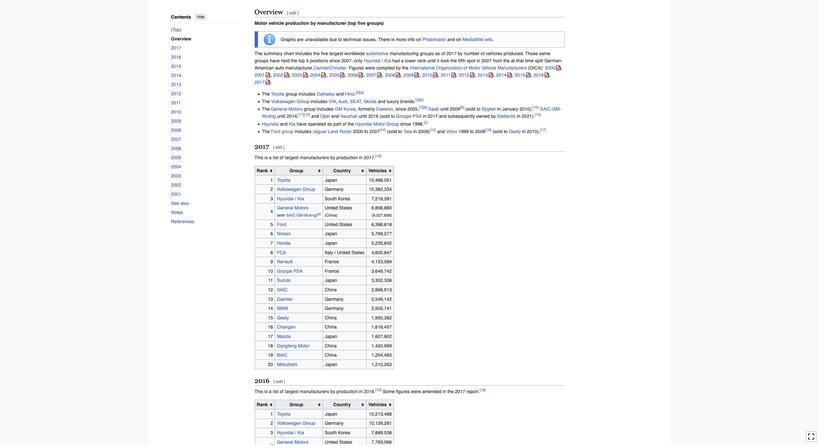 Task type: locate. For each thing, give the bounding box(es) containing it.
daihatsu link
[[317, 91, 335, 97]]

2001 up see
[[171, 192, 181, 197]]

1 rank from the top
[[257, 168, 268, 174]]

largest inside this is a list of largest manufacturers by production in 2017. [18]
[[285, 155, 299, 161]]

group inside the ford group includes jaguar land rover 2000 to 2007 [14] (sold to tata in 2008) [15] and volvo 1999 to 2009 [16] (sold to geely in 2010). [17]
[[282, 129, 293, 134]]

production left 2017.
[[336, 155, 358, 161]]

due
[[329, 37, 337, 42]]

2 japan from the top
[[325, 232, 337, 237]]

/ up general motors (with saic-gm-wuling ) [d]
[[295, 196, 296, 202]]

in right spyker
[[497, 107, 501, 112]]

2003 up see
[[171, 173, 181, 179]]

2 list from the top
[[273, 390, 278, 395]]

1 horizontal spatial 2017 link
[[255, 77, 271, 88]]

2010 link
[[422, 70, 438, 80], [171, 107, 241, 117]]

2 rank from the top
[[257, 403, 268, 408]]

2 this from the top
[[255, 390, 263, 395]]

2 manufacturers from the top
[[300, 390, 329, 395]]

2017 link down (top) link
[[171, 43, 241, 52]]

1 vertical spatial rank
[[257, 403, 268, 408]]

daihatsu
[[317, 91, 335, 97]]

1 south from the top
[[325, 196, 337, 202]]

edit link down 'mitsubishi'
[[276, 380, 283, 385]]

the for the general motors group includes gm korea , formerly daewoo , since 2005, [7] [8] saab until 2009 [9] (sold to spyker in january 2010), [10]
[[262, 107, 270, 112]]

hide button
[[194, 13, 207, 21]]

a inside this is a list of largest manufacturers by production in 2016. [19] some figures were amended in the 2017 report. [18]
[[269, 390, 272, 395]]

1 country from the top
[[333, 168, 351, 174]]

by
[[310, 20, 316, 26], [458, 51, 463, 56], [396, 65, 401, 71], [491, 114, 496, 119], [330, 155, 335, 161], [330, 390, 335, 395]]

list
[[273, 155, 278, 161], [273, 390, 278, 395]]

japan for 10,213,486
[[325, 412, 337, 417]]

south korea for 10,126,281
[[325, 431, 350, 436]]

1 france from the top
[[325, 260, 339, 265]]

2 3 from the top
[[270, 431, 273, 436]]

3 for 10,126,281
[[270, 431, 273, 436]]

in
[[477, 58, 480, 63], [497, 107, 501, 112], [423, 114, 426, 119], [517, 114, 520, 119], [413, 129, 417, 134], [522, 129, 526, 134], [359, 155, 363, 161], [359, 390, 363, 395], [443, 390, 446, 395]]

2 country from the top
[[333, 403, 351, 408]]

1,607,602
[[371, 334, 392, 340]]

0 vertical spatial 2008
[[385, 72, 395, 78]]

volkswagen group for 10,382,334
[[277, 187, 315, 192]]

gm- inside general motors (with saic-gm-wuling ) [d]
[[297, 214, 304, 218]]

list inside this is a list of largest manufacturers by production in 2016. [19] some figures were amended in the 2017 report. [18]
[[273, 390, 278, 395]]

2 on from the left
[[456, 37, 461, 42]]

1 germany from the top
[[325, 187, 344, 192]]

manufacturers inside this is a list of largest manufacturers by production in 2016. [19] some figures were amended in the 2017 report. [18]
[[300, 390, 329, 395]]

2
[[270, 187, 273, 192], [270, 422, 273, 427]]

1 vertical spatial manufacturers
[[300, 390, 329, 395]]

, left the audi
[[336, 99, 337, 104]]

have
[[270, 58, 280, 63], [297, 122, 307, 127]]

groups)
[[367, 20, 384, 26]]

by inside until 2014, [11] [12] and opel and vauxhall until 2016 (sold to groupe psa in 2017 and subsequently owned by stellantis in 2021). [13]
[[491, 114, 496, 119]]

1 vertical spatial toyota link
[[277, 178, 290, 183]]

2015 link
[[171, 62, 241, 71], [515, 70, 531, 80]]

7 japan from the top
[[325, 412, 337, 417]]

saic- inside saic-gm- wuling
[[540, 107, 552, 112]]

daimler
[[277, 297, 293, 302]]

, 2006
[[345, 72, 358, 78]]

ford
[[271, 129, 280, 134], [277, 222, 286, 228]]

manufacturers inside this is a list of largest manufacturers by production in 2017. [18]
[[300, 155, 329, 161]]

to up owned
[[477, 107, 480, 112]]

1 1 from the top
[[270, 178, 273, 183]]

had a lower rank until it took the fifth spot in 2007 from the at that time split german- american auto manufacturer
[[255, 58, 562, 71]]

1 vertical spatial edit
[[275, 145, 282, 150]]

, right , 2005
[[345, 72, 346, 78]]

1 vertical spatial geely
[[277, 316, 289, 321]]

manufacturing
[[390, 51, 419, 56]]

volkswagen for 10,466,051
[[277, 187, 301, 192]]

wiki
[[485, 37, 493, 42]]

nissan link
[[277, 232, 291, 237]]

since inside hyundai and kia have operated as part of the hyundai motor group since 1998. [c]
[[400, 122, 411, 127]]

1 vertical spatial south
[[325, 431, 337, 436]]

general motors link
[[271, 107, 303, 112], [277, 206, 308, 211], [277, 440, 308, 446]]

, for , 2008
[[382, 72, 384, 78]]

and up operated
[[311, 114, 319, 119]]

motor right dongfeng
[[298, 344, 310, 349]]

edit
[[289, 10, 296, 15], [275, 145, 282, 150], [276, 380, 283, 385]]

see also link
[[171, 199, 241, 208]]

the inside hyundai and kia have operated as part of the hyundai motor group since 1998. [c]
[[348, 122, 354, 127]]

a right had
[[401, 58, 404, 63]]

geely down the stellantis link
[[509, 129, 521, 134]]

largest inside this is a list of largest manufacturers by production in 2016. [19] some figures were amended in the 2017 report. [18]
[[285, 390, 299, 395]]

2000 inside the ford group includes jaguar land rover 2000 to 2007 [14] (sold to tata in 2008) [15] and volvo 1999 to 2009 [16] (sold to geely in 2010). [17]
[[353, 129, 363, 134]]

(sold inside until 2014, [11] [12] and opel and vauxhall until 2016 (sold to groupe psa in 2017 and subsequently owned by stellantis in 2021). [13]
[[380, 114, 390, 119]]

the inside 'the volkswagen group includes vw , audi , seat , skoda and luxury brands. [3] [b]'
[[262, 99, 270, 104]]

2012 link
[[459, 70, 475, 80], [171, 89, 241, 98]]

1 vertical spatial 2010
[[171, 109, 181, 115]]

opel
[[320, 114, 330, 119]]

gm- inside saic-gm- wuling
[[552, 107, 561, 112]]

1 vertical spatial 2010 link
[[171, 107, 241, 117]]

2017.
[[364, 155, 375, 161]]

2017 inside 2017 link
[[171, 45, 181, 51]]

groups
[[420, 51, 434, 56], [255, 58, 269, 63]]

the inside the toyota group includes daihatsu and hino . [2] [a]
[[262, 91, 270, 97]]

1 japan from the top
[[325, 178, 337, 183]]

volkswagen up general motors
[[277, 422, 301, 427]]

of down mitsubishi link
[[280, 390, 284, 395]]

the left fifth
[[450, 58, 457, 63]]

0 horizontal spatial geely
[[277, 316, 289, 321]]

, for , 2011
[[438, 72, 439, 78]]

0 horizontal spatial 2006
[[171, 146, 181, 151]]

0 vertical spatial 1
[[270, 178, 273, 183]]

edit for 2017
[[275, 145, 282, 150]]

china for dongfeng motor
[[325, 344, 337, 349]]

at
[[511, 58, 515, 63]]

groupe
[[396, 114, 411, 119], [277, 269, 292, 274]]

since inside the general motors group includes gm korea , formerly daewoo , since 2005, [7] [8] saab until 2009 [9] (sold to spyker in january 2010), [10]
[[395, 107, 406, 112]]

geely link
[[509, 129, 521, 134], [277, 316, 289, 321]]

groupe down the general motors group includes gm korea , formerly daewoo , since 2005, [7] [8] saab until 2009 [9] (sold to spyker in january 2010), [10]
[[396, 114, 411, 119]]

this
[[255, 155, 263, 161], [255, 390, 263, 395]]

] down 'mitsubishi'
[[284, 380, 285, 385]]

rank for 10,466,051
[[257, 168, 268, 174]]

includes for daihatsu
[[299, 91, 315, 97]]

0 vertical spatial vehicles
[[368, 168, 387, 174]]

. left "[a]"
[[354, 91, 356, 97]]

in right amended
[[443, 390, 446, 395]]

in left 2017.
[[359, 155, 363, 161]]

group for jaguar
[[282, 129, 293, 134]]

[d] link
[[317, 213, 321, 216]]

the inside the ford group includes jaguar land rover 2000 to 2007 [14] (sold to tata in 2008) [15] and volvo 1999 to 2009 [16] (sold to geely in 2010). [17]
[[262, 129, 270, 134]]

, right , 2003
[[308, 72, 309, 78]]

hyundai down automotive
[[364, 58, 381, 63]]

until left it
[[427, 58, 436, 63]]

1 volkswagen group from the top
[[277, 187, 315, 192]]

2 vertical spatial is
[[264, 390, 268, 395]]

general inside the general motors group includes gm korea , formerly daewoo , since 2005, [7] [8] saab until 2009 [9] (sold to spyker in january 2010), [10]
[[271, 107, 287, 112]]

, down had a lower rank until it took the fifth spot in 2007 from the at that time split german- american auto manufacturer
[[401, 72, 402, 78]]

largest for 2017.
[[285, 155, 299, 161]]

2 france from the top
[[325, 269, 339, 274]]

production inside this is a list of largest manufacturers by production in 2017. [18]
[[336, 155, 358, 161]]

opel link
[[320, 114, 330, 119]]

wuling
[[262, 114, 276, 119], [304, 214, 316, 218]]

1 vertical spatial group
[[304, 107, 316, 112]]

2015 link down overview link
[[171, 62, 241, 71]]

1 vertical spatial list
[[273, 390, 278, 395]]

4 germany from the top
[[325, 422, 344, 427]]

2002 down auto
[[273, 72, 283, 78]]

group for daihatsu
[[286, 91, 297, 97]]

country for 10,213,486
[[333, 403, 351, 408]]

[ for 2017
[[273, 145, 274, 150]]

2007 inside the ford group includes jaguar land rover 2000 to 2007 [14] (sold to tata in 2008) [15] and volvo 1999 to 2009 [16] (sold to geely in 2010). [17]
[[370, 129, 380, 134]]

groups up rank
[[420, 51, 434, 56]]

manufacturers for 2016.
[[300, 390, 329, 395]]

to inside the general motors group includes gm korea , formerly daewoo , since 2005, [7] [8] saab until 2009 [9] (sold to spyker in january 2010), [10]
[[477, 107, 480, 112]]

united states for 7,793,066
[[325, 440, 352, 446]]

2 vertical spatial [ edit ]
[[274, 380, 285, 385]]

country down this is a list of largest manufacturers by production in 2017. [18]
[[333, 168, 351, 174]]

, down daimlerchrysler . figures were compiled by the international organization of motor vehicle manufacturers (oica): 2000
[[438, 72, 439, 78]]

germany for 10,126,281
[[325, 422, 344, 427]]

the summary chart includes the five largest worldwide automotive
[[255, 51, 388, 56]]

1 vertical spatial 1
[[270, 412, 273, 417]]

is inside this is a list of largest manufacturers by production in 2016. [19] some figures were amended in the 2017 report. [18]
[[264, 390, 268, 395]]

2001 link up notes link
[[171, 190, 241, 199]]

2017 inside this is a list of largest manufacturers by production in 2016. [19] some figures were amended in the 2017 report. [18]
[[455, 390, 465, 395]]

2012 inside 2012 link
[[171, 91, 181, 96]]

on left mediawiki
[[456, 37, 461, 42]]

1 horizontal spatial psa
[[413, 114, 422, 119]]

0 vertical spatial [ edit ]
[[287, 10, 299, 15]]

1 vehicles from the top
[[368, 168, 387, 174]]

have inside hyundai and kia have operated as part of the hyundai motor group since 1998. [c]
[[297, 122, 307, 127]]

0 horizontal spatial 2007 link
[[171, 135, 241, 144]]

as
[[435, 51, 440, 56], [327, 122, 332, 127]]

country down this is a list of largest manufacturers by production in 2016. [19] some figures were amended in the 2017 report. [18]
[[333, 403, 351, 408]]

volkswagen group
[[277, 187, 315, 192], [277, 422, 315, 427]]

were inside this is a list of largest manufacturers by production in 2016. [19] some figures were amended in the 2017 report. [18]
[[411, 390, 421, 395]]

0 vertical spatial psa
[[413, 114, 422, 119]]

4 japan from the top
[[325, 278, 337, 284]]

production inside this is a list of largest manufacturers by production in 2016. [19] some figures were amended in the 2017 report. [18]
[[336, 390, 358, 395]]

, for , 2013
[[475, 72, 476, 78]]

as inside hyundai and kia have operated as part of the hyundai motor group since 1998. [c]
[[327, 122, 332, 127]]

3,302,336
[[371, 278, 392, 284]]

2 china from the top
[[325, 316, 337, 321]]

kia up compiled
[[384, 58, 391, 63]]

edit for overview
[[289, 10, 296, 15]]

2017 down (top)
[[171, 45, 181, 51]]

1 vertical spatial 2005 link
[[171, 153, 241, 162]]

includes up the top
[[295, 51, 312, 56]]

kia inside hyundai and kia have operated as part of the hyundai motor group since 1998. [c]
[[289, 122, 295, 127]]

1 vertical spatial hyundai / kia
[[277, 196, 304, 202]]

korea for 10,213,486
[[338, 431, 350, 436]]

, 2012
[[456, 72, 469, 78]]

1 united states from the top
[[325, 222, 352, 228]]

country for 10,466,051
[[333, 168, 351, 174]]

and inside hyundai and kia have operated as part of the hyundai motor group since 1998. [c]
[[280, 122, 288, 127]]

1 horizontal spatial on
[[456, 37, 461, 42]]

group up [12]
[[304, 107, 316, 112]]

2014 inside 2014 link
[[171, 73, 181, 78]]

1 vertical spatial 2004
[[171, 164, 181, 170]]

states inside the united states (china)
[[339, 206, 352, 211]]

, inside ", 2001"
[[561, 65, 562, 71]]

, for , 2005
[[326, 72, 328, 78]]

france
[[325, 260, 339, 265], [325, 269, 339, 274]]

2 vertical spatial production
[[336, 390, 358, 395]]

0 horizontal spatial 2017 link
[[171, 43, 241, 52]]

audi
[[338, 99, 347, 104]]

edit down 'mitsubishi'
[[276, 380, 283, 385]]

wuling inside saic-gm- wuling
[[262, 114, 276, 119]]

0 vertical spatial [18] link
[[375, 154, 382, 159]]

wuling up hyundai link
[[262, 114, 276, 119]]

mitsubishi link
[[277, 363, 297, 368]]

1 vertical spatial general motors link
[[277, 206, 308, 211]]

hyundai / kia link for 10,466,051
[[277, 196, 304, 202]]

2017 down the american
[[255, 80, 265, 85]]

automotive
[[366, 51, 388, 56]]

1 china from the top
[[325, 288, 337, 293]]

2010
[[422, 72, 432, 78], [171, 109, 181, 115]]

, down daimlerchrysler "link"
[[326, 72, 328, 78]]

china for changan
[[325, 325, 337, 330]]

[10] link
[[533, 106, 539, 110]]

0 vertical spatial volkswagen group link
[[271, 99, 309, 104]]

2 south korea from the top
[[325, 431, 350, 436]]

1 horizontal spatial gm-
[[552, 107, 561, 112]]

2 vertical spatial volkswagen
[[277, 422, 301, 427]]

group inside the toyota group includes daihatsu and hino . [2] [a]
[[286, 91, 297, 97]]

includes for vw
[[311, 99, 328, 104]]

is
[[391, 37, 395, 42], [264, 155, 268, 161], [264, 390, 268, 395]]

2 united states from the top
[[325, 440, 352, 446]]

, down the german-
[[561, 65, 562, 71]]

0 vertical spatial 2004
[[310, 72, 321, 78]]

vauxhall
[[340, 114, 357, 119]]

group inside 'the volkswagen group includes vw , audi , seat , skoda and luxury brands. [3] [b]'
[[297, 99, 309, 104]]

2 2 from the top
[[270, 422, 273, 427]]

[d]
[[317, 213, 321, 216]]

0 horizontal spatial 2000
[[353, 129, 363, 134]]

a down ford group link
[[269, 155, 272, 161]]

includes inside 'the volkswagen group includes vw , audi , seat , skoda and luxury brands. [3] [b]'
[[311, 99, 328, 104]]

0 vertical spatial toyota
[[271, 91, 284, 97]]

korea for 10,466,051
[[338, 196, 350, 202]]

mediawiki
[[463, 37, 484, 42]]

0 horizontal spatial 2014
[[171, 73, 181, 78]]

of inside this is a list of largest manufacturers by production in 2017. [18]
[[280, 155, 284, 161]]

9
[[270, 260, 273, 265]]

volkswagen group link up 2014,
[[271, 99, 309, 104]]

, 2007
[[364, 72, 376, 78]]

formerly
[[358, 107, 375, 112]]

0 vertical spatial south korea
[[325, 196, 350, 202]]

this inside this is a list of largest manufacturers by production in 2016. [19] some figures were amended in the 2017 report. [18]
[[255, 390, 263, 395]]

2 vertical spatial largest
[[285, 390, 299, 395]]

since up the ford group includes jaguar land rover 2000 to 2007 [14] (sold to tata in 2008) [15] and volvo 1999 to 2009 [16] (sold to geely in 2010). [17]
[[400, 122, 411, 127]]

0 vertical spatial as
[[435, 51, 440, 56]]

3 china from the top
[[325, 325, 337, 330]]

2 vertical spatial since
[[400, 122, 411, 127]]

of inside this is a list of largest manufacturers by production in 2016. [19] some figures were amended in the 2017 report. [18]
[[280, 390, 284, 395]]

] for overview
[[297, 10, 299, 15]]

includes for the
[[295, 51, 312, 56]]

the down vauxhall at the left
[[348, 122, 354, 127]]

of down ford group link
[[280, 155, 284, 161]]

hyundai / kia link for 10,213,486
[[277, 431, 304, 436]]

4 china from the top
[[325, 344, 337, 349]]

of right part
[[343, 122, 346, 127]]

stellantis link
[[497, 114, 516, 119]]

1 vertical spatial 2006
[[171, 146, 181, 151]]

2016 link down split
[[533, 70, 550, 80]]

, 2009
[[401, 72, 414, 78]]

volkswagen group link up general motors
[[277, 422, 315, 427]]

0 horizontal spatial [18]
[[375, 154, 382, 159]]

1 vertical spatial psa
[[293, 269, 303, 274]]

by inside this is a list of largest manufacturers by production in 2017. [18]
[[330, 155, 335, 161]]

see also
[[171, 201, 189, 206]]

includes inside the toyota group includes daihatsu and hino . [2] [a]
[[299, 91, 315, 97]]

0 vertical spatial groupe psa link
[[396, 114, 422, 119]]

toyota for 10,466,051
[[277, 178, 290, 183]]

0 horizontal spatial gm-
[[297, 214, 304, 218]]

includes down kia link
[[295, 129, 311, 134]]

0 vertical spatial [18]
[[375, 154, 382, 159]]

rank for 10,213,486
[[257, 403, 268, 408]]

edit link up graphs
[[289, 10, 296, 15]]

group
[[286, 91, 297, 97], [304, 107, 316, 112], [282, 129, 293, 134]]

volkswagen group link up general motors (with saic-gm-wuling ) [d]
[[277, 187, 315, 192]]

1 horizontal spatial 2003
[[292, 72, 302, 78]]

the left the top
[[291, 58, 297, 63]]

united states for 6,386,818
[[325, 222, 352, 228]]

japan for 5,235,842
[[325, 241, 337, 246]]

this is a list of largest manufacturers by production in 2016. [19] some figures were amended in the 2017 report. [18]
[[255, 389, 486, 395]]

0 vertical spatial 2001
[[255, 72, 265, 78]]

manufacturers
[[498, 65, 527, 71]]

motors inside general motors (with saic-gm-wuling ) [d]
[[294, 206, 308, 211]]

list inside this is a list of largest manufacturers by production in 2017. [18]
[[273, 155, 278, 161]]

figures
[[396, 390, 410, 395]]

general motors
[[277, 440, 308, 446]]

vehicles for 10,466,051
[[368, 168, 387, 174]]

1 vertical spatial motors
[[294, 206, 308, 211]]

manufacturer inside had a lower rank until it took the fifth spot in 2007 from the at that time split german- american auto manufacturer
[[285, 65, 312, 71]]

1 vertical spatial as
[[327, 122, 332, 127]]

3 for 10,382,334
[[270, 196, 273, 202]]

baic
[[277, 353, 288, 358]]

2 germany from the top
[[325, 297, 344, 302]]

have down "[11]" link
[[297, 122, 307, 127]]

2008 link
[[385, 70, 401, 80], [171, 126, 241, 135]]

2002 up see
[[171, 183, 181, 188]]

1 this from the top
[[255, 155, 263, 161]]

2,505,741
[[371, 306, 392, 312]]

saab link
[[428, 107, 439, 112]]

0 horizontal spatial 2005 link
[[171, 153, 241, 162]]

international
[[410, 65, 435, 71]]

list down ford group link
[[273, 155, 278, 161]]

groups up the american
[[255, 58, 269, 63]]

1 manufacturers from the top
[[300, 155, 329, 161]]

1 on from the left
[[416, 37, 421, 42]]

china for baic
[[325, 353, 337, 358]]

largest down mitsubishi link
[[285, 390, 299, 395]]

0 vertical spatial france
[[325, 260, 339, 265]]

a inside this is a list of largest manufacturers by production in 2017. [18]
[[269, 155, 272, 161]]

vehicles up 10,466,051
[[368, 168, 387, 174]]

by inside manufacturing groups as of 2017 by number of vehicles produced. those same groups have held the top 5 positions since 2007; only
[[458, 51, 463, 56]]

2 vertical spatial a
[[269, 390, 272, 395]]

1 horizontal spatial 2012
[[459, 72, 469, 78]]

the inside the general motors group includes gm korea , formerly daewoo , since 2005, [7] [8] saab until 2009 [9] (sold to spyker in january 2010), [10]
[[262, 107, 270, 112]]

vauxhall link
[[340, 114, 357, 119]]

group down kia link
[[282, 129, 293, 134]]

[ edit ] up graphs
[[287, 10, 299, 15]]

general inside general motors (with saic-gm-wuling ) [d]
[[277, 206, 293, 211]]

hyundai up (with
[[277, 196, 294, 202]]

3 germany from the top
[[325, 306, 344, 312]]

1 south korea from the top
[[325, 196, 350, 202]]

hyundai / kia down automotive
[[364, 58, 391, 63]]

organization
[[436, 65, 462, 71]]

[c] link
[[424, 120, 428, 125]]

, right , 2002
[[289, 72, 290, 78]]

wuling inside general motors (with saic-gm-wuling ) [d]
[[304, 214, 316, 218]]

baic link
[[277, 353, 288, 358]]

china for geely
[[325, 316, 337, 321]]

2 south from the top
[[325, 431, 337, 436]]

hyundai / kia up general motors
[[277, 431, 304, 436]]

manufacturers
[[300, 155, 329, 161], [300, 390, 329, 395]]

the inside this is a list of largest manufacturers by production in 2016. [19] some figures were amended in the 2017 report. [18]
[[447, 390, 454, 395]]

, inside , 2017
[[550, 72, 551, 78]]

2014
[[496, 72, 506, 78], [171, 73, 181, 78]]

6 japan from the top
[[325, 363, 337, 368]]

1 vertical spatial 2
[[270, 422, 273, 427]]

1 vertical spatial five
[[321, 51, 328, 56]]

2 volkswagen group from the top
[[277, 422, 315, 427]]

as inside manufacturing groups as of 2017 by number of vehicles produced. those same groups have held the top 5 positions since 2007; only
[[435, 51, 440, 56]]

2017 link down the american
[[255, 77, 271, 88]]

includes inside the ford group includes jaguar land rover 2000 to 2007 [14] (sold to tata in 2008) [15] and volvo 1999 to 2009 [16] (sold to geely in 2010). [17]
[[295, 129, 311, 134]]

1 3 from the top
[[270, 196, 273, 202]]

general for general motors (with saic-gm-wuling ) [d]
[[277, 206, 293, 211]]

1 vertical spatial 2016 link
[[533, 70, 550, 80]]

0 vertical spatial edit link
[[289, 10, 296, 15]]

2003 link down the top
[[292, 70, 308, 80]]

and up ford group link
[[280, 122, 288, 127]]

production up are
[[285, 20, 309, 26]]

states
[[339, 206, 352, 211], [339, 222, 352, 228], [351, 250, 364, 256], [339, 440, 352, 446]]

, for , 2002
[[271, 72, 272, 78]]

geely link down bmw link
[[277, 316, 289, 321]]

0 horizontal spatial 2012
[[171, 91, 181, 96]]

2 vertical spatial motors
[[294, 440, 308, 446]]

1 vertical spatial 2011
[[171, 100, 181, 105]]

only
[[354, 58, 362, 63]]

1 horizontal spatial 2010
[[422, 72, 432, 78]]

and up 'the volkswagen group includes vw , audi , seat , skoda and luxury brands. [3] [b]'
[[336, 91, 344, 97]]

0 horizontal spatial 2002 link
[[171, 181, 241, 190]]

0 vertical spatial 2005 link
[[329, 70, 345, 80]]

2016 link down overview link
[[171, 52, 241, 62]]

motor
[[255, 20, 267, 26], [469, 65, 480, 71], [373, 122, 385, 127], [298, 344, 310, 349]]

2003 link up see also link
[[171, 172, 241, 181]]

2 vertical spatial edit
[[276, 380, 283, 385]]

16
[[268, 325, 273, 330]]

this inside this is a list of largest manufacturers by production in 2017. [18]
[[255, 155, 263, 161]]

0 horizontal spatial wuling
[[262, 114, 276, 119]]

. inside the toyota group includes daihatsu and hino . [2] [a]
[[354, 91, 356, 97]]

2017
[[171, 45, 181, 51], [446, 51, 457, 56], [255, 80, 265, 85], [428, 114, 438, 119], [255, 143, 269, 151], [455, 390, 465, 395]]

2017 up took
[[446, 51, 457, 56]]

2 vehicles from the top
[[368, 403, 387, 408]]

1 vertical spatial overview
[[171, 36, 191, 41]]

group inside the general motors group includes gm korea , formerly daewoo , since 2005, [7] [8] saab until 2009 [9] (sold to spyker in january 2010), [10]
[[304, 107, 316, 112]]

10,213,486
[[369, 412, 392, 417]]

south
[[325, 196, 337, 202], [325, 431, 337, 436]]

motor inside hyundai and kia have operated as part of the hyundai motor group since 1998. [c]
[[373, 122, 385, 127]]

compiled
[[376, 65, 395, 71]]

5 china from the top
[[325, 353, 337, 358]]

volkswagen group for 10,126,281
[[277, 422, 315, 427]]

from
[[493, 58, 502, 63]]

as left part
[[327, 122, 332, 127]]

france for groupe psa
[[325, 269, 339, 274]]

[18] inside this is a list of largest manufacturers by production in 2017. [18]
[[375, 154, 382, 159]]

[ edit ] down 'mitsubishi'
[[274, 380, 285, 385]]

largest down ford group link
[[285, 155, 299, 161]]

[15]
[[430, 128, 436, 133]]

1 list from the top
[[273, 155, 278, 161]]

daewoo
[[376, 107, 393, 112]]

0 horizontal spatial 2006 link
[[171, 144, 241, 153]]

a for 2017.
[[269, 155, 272, 161]]

geely down bmw link
[[277, 316, 289, 321]]

0 vertical spatial five
[[358, 20, 365, 26]]

5 inside manufacturing groups as of 2017 by number of vehicles produced. those same groups have held the top 5 positions since 2007; only
[[306, 58, 309, 63]]

, 2008
[[382, 72, 395, 78]]

0 vertical spatial since
[[329, 58, 340, 63]]

2000
[[545, 65, 555, 71], [353, 129, 363, 134]]

motors for general motors (with saic-gm-wuling ) [d]
[[294, 206, 308, 211]]

3 japan from the top
[[325, 241, 337, 246]]

vw link
[[329, 99, 336, 104]]

ford group link
[[271, 129, 293, 134]]

1 horizontal spatial [18] link
[[480, 389, 486, 393]]

this for 2016.
[[255, 390, 263, 395]]

edit link down ford group link
[[275, 145, 282, 150]]

were up , 2007
[[365, 65, 375, 71]]

japan for 1,210,263
[[325, 363, 337, 368]]

edit for 2016
[[276, 380, 283, 385]]

2 1 from the top
[[270, 412, 273, 417]]

split
[[535, 58, 543, 63]]

1 2 from the top
[[270, 187, 273, 192]]

0 horizontal spatial on
[[416, 37, 421, 42]]

0 vertical spatial rank
[[257, 168, 268, 174]]

, down manufacturers
[[512, 72, 514, 78]]

, for , 2009
[[401, 72, 402, 78]]

5 japan from the top
[[325, 334, 337, 340]]

1 horizontal spatial 2010 link
[[422, 70, 438, 80]]

auto
[[275, 65, 284, 71]]

is inside this is a list of largest manufacturers by production in 2017. [18]
[[264, 155, 268, 161]]

0 vertical spatial production
[[285, 20, 309, 26]]



Task type: vqa. For each thing, say whether or not it's contained in the screenshot.
Remove icon
no



Task type: describe. For each thing, give the bounding box(es) containing it.
(sold right [14]
[[387, 129, 397, 134]]

a for 2016.
[[269, 390, 272, 395]]

the for the summary chart includes the five largest worldwide automotive
[[255, 51, 262, 56]]

0 vertical spatial 2002
[[273, 72, 283, 78]]

0 vertical spatial 2002 link
[[273, 70, 289, 80]]

0 horizontal spatial 2002
[[171, 183, 181, 188]]

vehicles
[[486, 51, 502, 56]]

to inside until 2014, [11] [12] and opel and vauxhall until 2016 (sold to groupe psa in 2017 and subsequently owned by stellantis in 2021). [13]
[[391, 114, 395, 119]]

1 vertical spatial groups
[[255, 58, 269, 63]]

daimlerchrysler link
[[314, 65, 346, 71]]

rank
[[417, 58, 426, 63]]

and inside the ford group includes jaguar land rover 2000 to 2007 [14] (sold to tata in 2008) [15] and volvo 1999 to 2009 [16] (sold to geely in 2010). [17]
[[437, 129, 445, 134]]

2017 inside , 2017
[[255, 80, 265, 85]]

china for saic
[[325, 288, 337, 293]]

motor down spot at right top
[[469, 65, 480, 71]]

gm korea link
[[335, 107, 356, 112]]

this is a list of largest manufacturers by production in 2017. [18]
[[255, 154, 382, 161]]

, for , 2004
[[308, 72, 309, 78]]

[ edit ] for 2016
[[274, 380, 285, 385]]

in inside this is a list of largest manufacturers by production in 2017. [18]
[[359, 155, 363, 161]]

[12]
[[304, 113, 310, 117]]

hyundai / kia for 10,213,486
[[277, 431, 304, 436]]

until down formerly
[[359, 114, 367, 119]]

motors for general motors
[[294, 440, 308, 446]]

france for renault
[[325, 260, 339, 265]]

18
[[268, 344, 273, 349]]

0 horizontal spatial 2010 link
[[171, 107, 241, 117]]

the general motors group includes gm korea , formerly daewoo , since 2005, [7] [8] saab until 2009 [9] (sold to spyker in january 2010), [10]
[[262, 106, 539, 112]]

list for 2016.
[[273, 390, 278, 395]]

1 horizontal spatial 2005
[[329, 72, 339, 78]]

[14]
[[380, 128, 386, 133]]

of up took
[[441, 51, 445, 56]]

1 for 10,213,486
[[270, 412, 273, 417]]

seat
[[350, 99, 361, 104]]

in left 2021).
[[517, 114, 520, 119]]

0 horizontal spatial 2013
[[171, 82, 181, 87]]

kia up general motors
[[298, 431, 304, 436]]

1,450,999
[[371, 344, 392, 349]]

in up [c] link
[[423, 114, 426, 119]]

[9]
[[460, 106, 464, 110]]

1 vertical spatial 2011 link
[[171, 98, 241, 107]]

1 horizontal spatial five
[[358, 20, 365, 26]]

0 vertical spatial hyundai / kia
[[364, 58, 391, 63]]

, left seat link
[[347, 99, 349, 104]]

(sold inside the general motors group includes gm korea , formerly daewoo , since 2005, [7] [8] saab until 2009 [9] (sold to spyker in january 2010), [10]
[[465, 107, 475, 112]]

17
[[268, 334, 273, 340]]

2017 down hyundai link
[[255, 143, 269, 151]]

same
[[539, 51, 550, 56]]

[16]
[[485, 128, 491, 133]]

time
[[525, 58, 534, 63]]

1 horizontal spatial 2013 link
[[478, 70, 494, 80]]

0 horizontal spatial 2014 link
[[171, 71, 241, 80]]

10,126,281
[[369, 422, 392, 427]]

in left 2016.
[[359, 390, 363, 395]]

suzuki
[[277, 278, 291, 284]]

0 horizontal spatial 2003
[[171, 173, 181, 179]]

0 horizontal spatial 2016 link
[[171, 52, 241, 62]]

[ for overview
[[287, 10, 288, 15]]

ford link
[[277, 222, 286, 228]]

2016 down 20
[[255, 378, 269, 385]]

hyundai down formerly
[[355, 122, 372, 127]]

germany for 2,505,741
[[325, 306, 344, 312]]

groupe psa
[[277, 269, 303, 274]]

hyundai for hyundai / kia link for 10,466,051
[[277, 196, 294, 202]]

1 horizontal spatial 2014
[[496, 72, 506, 78]]

[ edit ] for overview
[[287, 10, 299, 15]]

1 horizontal spatial 2004 link
[[310, 70, 326, 80]]

1 vertical spatial 2006 link
[[171, 144, 241, 153]]

, for , 2016
[[531, 72, 532, 78]]

the for the ford group includes jaguar land rover 2000 to 2007 [14] (sold to tata in 2008) [15] and volvo 1999 to 2009 [16] (sold to geely in 2010). [17]
[[262, 129, 270, 134]]

south korea for 10,382,334
[[325, 196, 350, 202]]

korea inside the general motors group includes gm korea , formerly daewoo , since 2005, [7] [8] saab until 2009 [9] (sold to spyker in january 2010), [10]
[[344, 107, 356, 112]]

1 vertical spatial groupe
[[277, 269, 292, 274]]

hyundai for hyundai / kia link corresponding to 10,213,486
[[277, 431, 294, 436]]

1 horizontal spatial 2009 link
[[403, 70, 420, 80]]

2016 inside until 2014, [11] [12] and opel and vauxhall until 2016 (sold to groupe psa in 2017 and subsequently owned by stellantis in 2021). [13]
[[368, 114, 378, 119]]

south for 10,382,334
[[325, 196, 337, 202]]

1 horizontal spatial 2008
[[385, 72, 395, 78]]

until inside the general motors group includes gm korea , formerly daewoo , since 2005, [7] [8] saab until 2009 [9] (sold to spyker in january 2010), [10]
[[440, 107, 449, 112]]

[8] link
[[423, 106, 427, 110]]

the inside manufacturing groups as of 2017 by number of vehicles produced. those same groups have held the top 5 positions since 2007; only
[[291, 58, 297, 63]]

(sold right [16]
[[493, 129, 503, 134]]

2010).
[[527, 129, 540, 134]]

honda
[[277, 241, 290, 246]]

] for 2017
[[283, 145, 285, 150]]

vehicles for 10,213,486
[[368, 403, 387, 408]]

, 2001
[[255, 65, 562, 78]]

2,866,913
[[371, 288, 392, 293]]

(top)
[[171, 27, 181, 32]]

0 horizontal spatial 2011
[[171, 100, 181, 105]]

2014,
[[287, 114, 298, 119]]

2009 inside the ford group includes jaguar land rover 2000 to 2007 [14] (sold to tata in 2008) [15] and volvo 1999 to 2009 [16] (sold to geely in 2010). [17]
[[475, 129, 485, 134]]

and inside 'the volkswagen group includes vw , audi , seat , skoda and luxury brands. [3] [b]'
[[378, 99, 385, 104]]

part
[[333, 122, 341, 127]]

volkswagen inside 'the volkswagen group includes vw , audi , seat , skoda and luxury brands. [3] [b]'
[[271, 99, 295, 104]]

saic- inside general motors (with saic-gm-wuling ) [d]
[[286, 214, 297, 218]]

motors inside the general motors group includes gm korea , formerly daewoo , since 2005, [7] [8] saab until 2009 [9] (sold to spyker in january 2010), [10]
[[289, 107, 303, 112]]

2 vertical spatial general motors link
[[277, 440, 308, 446]]

info
[[408, 37, 415, 42]]

1 vertical spatial 2002 link
[[171, 181, 241, 190]]

1 vertical spatial 2007 link
[[171, 135, 241, 144]]

2009 inside the general motors group includes gm korea , formerly daewoo , since 2005, [7] [8] saab until 2009 [9] (sold to spyker in january 2010), [10]
[[450, 107, 460, 112]]

0 horizontal spatial 5
[[270, 222, 273, 228]]

1 horizontal spatial 2012 link
[[459, 70, 475, 80]]

in inside had a lower rank until it took the fifth spot in 2007 from the at that time split german- american auto manufacturer
[[477, 58, 480, 63]]

0 vertical spatial 2013
[[478, 72, 488, 78]]

the for the volkswagen group includes vw , audi , seat , skoda and luxury brands. [3] [b]
[[262, 99, 270, 104]]

kia up general motors (with saic-gm-wuling ) [d]
[[298, 196, 304, 202]]

fca link
[[277, 250, 286, 256]]

japan for 1,607,602
[[325, 334, 337, 340]]

0 horizontal spatial 2001 link
[[171, 190, 241, 199]]

positions
[[310, 58, 328, 63]]

, for , 2001
[[561, 65, 562, 71]]

gm
[[335, 107, 342, 112]]

0 horizontal spatial 2008
[[171, 128, 181, 133]]

20
[[268, 363, 273, 368]]

10,466,051
[[369, 178, 392, 183]]

7
[[270, 241, 273, 246]]

until inside had a lower rank until it took the fifth spot in 2007 from the at that time split german- american auto manufacturer
[[427, 58, 436, 63]]

2010),
[[520, 107, 533, 112]]

0 vertical spatial 2006 link
[[348, 70, 364, 80]]

2016 down (top)
[[171, 54, 181, 60]]

japan for 10,466,051
[[325, 178, 337, 183]]

edit link for 2016
[[276, 380, 283, 385]]

0 vertical spatial 2011 link
[[441, 70, 456, 80]]

is for 2016.
[[264, 390, 268, 395]]

honda link
[[277, 241, 290, 246]]

german-
[[544, 58, 562, 63]]

0 horizontal spatial 2005
[[171, 155, 181, 160]]

to right 1999
[[470, 129, 474, 134]]

(china)
[[325, 214, 337, 218]]

, 2004
[[308, 72, 321, 78]]

. down , 2002
[[271, 80, 272, 85]]

manufacturing groups as of 2017 by number of vehicles produced. those same groups have held the top 5 positions since 2007; only
[[255, 51, 550, 63]]

0 horizontal spatial 2010
[[171, 109, 181, 115]]

vehicle
[[269, 20, 284, 26]]

geely inside the ford group includes jaguar land rover 2000 to 2007 [14] (sold to tata in 2008) [15] and volvo 1999 to 2009 [16] (sold to geely in 2010). [17]
[[509, 129, 521, 134]]

[ for 2016
[[274, 380, 275, 385]]

0 horizontal spatial 2013 link
[[171, 80, 241, 89]]

fullscreen image
[[808, 434, 814, 441]]

1 vertical spatial 2009 link
[[171, 117, 241, 126]]

general for general motors
[[277, 440, 293, 446]]

and inside the toyota group includes daihatsu and hino . [2] [a]
[[336, 91, 344, 97]]

/ up general motors
[[295, 431, 296, 436]]

1 horizontal spatial 2007 link
[[366, 70, 382, 80]]

hyundai and kia have operated as part of the hyundai motor group since 1998. [c]
[[262, 120, 428, 127]]

it
[[437, 58, 439, 63]]

have inside manufacturing groups as of 2017 by number of vehicles produced. those same groups have held the top 5 positions since 2007; only
[[270, 58, 280, 63]]

1 horizontal spatial 2016 link
[[533, 70, 550, 80]]

1 vertical spatial 2004 link
[[171, 162, 241, 172]]

until left 2014,
[[277, 114, 285, 119]]

group inside hyundai and kia have operated as part of the hyundai motor group since 1998. [c]
[[386, 122, 399, 127]]

daewoo link
[[376, 107, 393, 112]]

2007;
[[341, 58, 353, 63]]

6,856,880
[[371, 206, 392, 211]]

the left at
[[503, 58, 510, 63]]

of right number
[[481, 51, 485, 56]]

1 for 10,466,051
[[270, 178, 273, 183]]

1 horizontal spatial groupe psa link
[[396, 114, 422, 119]]

1,616,457
[[371, 325, 392, 330]]

1 vertical spatial 2001
[[171, 192, 181, 197]]

in right tata link
[[413, 129, 417, 134]]

since inside manufacturing groups as of 2017 by number of vehicles produced. those same groups have held the top 5 positions since 2007; only
[[329, 58, 340, 63]]

manufacturers for 2017.
[[300, 155, 329, 161]]

2006 inside 2006 link
[[171, 146, 181, 151]]

4,600,847
[[371, 250, 392, 256]]

1 vertical spatial 2003 link
[[171, 172, 241, 181]]

0 vertical spatial groups
[[420, 51, 434, 56]]

/ up compiled
[[382, 58, 383, 63]]

[b]
[[420, 98, 424, 102]]

[18] inside this is a list of largest manufacturers by production in 2016. [19] some figures were amended in the 2017 report. [18]
[[480, 389, 486, 393]]

1 vertical spatial geely link
[[277, 316, 289, 321]]

japan for 3,302,336
[[325, 278, 337, 284]]

, for , 2006
[[345, 72, 346, 78]]

, down seat
[[356, 107, 357, 112]]

. down 2007;
[[346, 65, 347, 71]]

/ right italy
[[334, 250, 336, 256]]

edit link for 2017
[[275, 145, 282, 150]]

the ford group includes jaguar land rover 2000 to 2007 [14] (sold to tata in 2008) [15] and volvo 1999 to 2009 [16] (sold to geely in 2010). [17]
[[262, 128, 546, 134]]

that
[[516, 58, 524, 63]]

toyota inside the toyota group includes daihatsu and hino . [2] [a]
[[271, 91, 284, 97]]

1 horizontal spatial overview
[[255, 8, 283, 16]]

0 vertical spatial 2010
[[422, 72, 432, 78]]

production for 2017.
[[336, 155, 358, 161]]

[ edit ] for 2017
[[273, 145, 285, 150]]

graphs are unavailable due to technical issues. there is more info on phabricator and on mediawiki wiki .
[[281, 37, 494, 42]]

toyota link for ford
[[277, 178, 290, 183]]

2007 inside had a lower rank until it took the fifth spot in 2007 from the at that time split german- american auto manufacturer
[[482, 58, 492, 63]]

8
[[270, 250, 273, 256]]

groupe inside until 2014, [11] [12] and opel and vauxhall until 2016 (sold to groupe psa in 2017 and subsequently owned by stellantis in 2021). [13]
[[396, 114, 411, 119]]

general motors (with saic-gm-wuling ) [d]
[[277, 206, 321, 218]]

a inside had a lower rank until it took the fifth spot in 2007 from the at that time split german- american auto manufacturer
[[401, 58, 404, 63]]

0 horizontal spatial 2004
[[171, 164, 181, 170]]

, for , 2007
[[364, 72, 365, 78]]

hyundai / kia for 10,466,051
[[277, 196, 304, 202]]

hyundai motor group link
[[355, 122, 399, 127]]

to left tata in the top of the page
[[398, 129, 402, 134]]

14
[[268, 306, 273, 312]]

1 horizontal spatial geely link
[[509, 129, 521, 134]]

vw
[[329, 99, 336, 104]]

volkswagen group link for ford
[[277, 187, 315, 192]]

, 2002
[[271, 72, 283, 78]]

0 horizontal spatial were
[[365, 65, 375, 71]]

0 vertical spatial 2006
[[348, 72, 358, 78]]

2 vertical spatial toyota link
[[277, 412, 290, 417]]

2017 inside manufacturing groups as of 2017 by number of vehicles produced. those same groups have held the top 5 positions since 2007; only
[[446, 51, 457, 56]]

1 horizontal spatial 2014 link
[[496, 70, 512, 80]]

japan for 5,769,277
[[325, 232, 337, 237]]

hyundai up ford group link
[[262, 122, 279, 127]]

, for , 2003
[[289, 72, 290, 78]]

1 horizontal spatial 2001 link
[[255, 70, 271, 80]]

psa inside until 2014, [11] [12] and opel and vauxhall until 2016 (sold to groupe psa in 2017 and subsequently owned by stellantis in 2021). [13]
[[413, 114, 422, 119]]

, 2015
[[512, 72, 525, 78]]

1 vertical spatial [18] link
[[480, 389, 486, 393]]

january
[[502, 107, 518, 112]]

0 horizontal spatial 2015
[[171, 64, 181, 69]]

edit link for overview
[[289, 10, 296, 15]]

1 horizontal spatial 2015
[[515, 72, 525, 78]]

0 vertical spatial hyundai / kia link
[[364, 58, 391, 63]]

to down the stellantis link
[[504, 129, 508, 134]]

worldwide
[[344, 51, 365, 56]]

0 horizontal spatial groupe psa link
[[277, 269, 303, 274]]

2 for 10,382,334
[[270, 187, 273, 192]]

1 horizontal spatial manufacturer
[[317, 20, 346, 26]]

1 horizontal spatial 2011
[[441, 72, 451, 78]]

1 vertical spatial 2017 link
[[255, 77, 271, 88]]

0 vertical spatial 2008 link
[[385, 70, 401, 80]]

10,382,334
[[369, 187, 392, 192]]

0 horizontal spatial 2015 link
[[171, 62, 241, 71]]

1 horizontal spatial 2015 link
[[515, 70, 531, 80]]

united inside the united states (china)
[[325, 206, 338, 211]]

jaguar
[[313, 129, 327, 134]]

includes for jaguar
[[295, 129, 311, 134]]

] for 2016
[[284, 380, 285, 385]]

1 vertical spatial ford
[[277, 222, 286, 228]]

2016 down (oica): in the right of the page
[[533, 72, 544, 78]]

graphs
[[281, 37, 296, 42]]

in inside the general motors group includes gm korea , formerly daewoo , since 2005, [7] [8] saab until 2009 [9] (sold to spyker in january 2010), [10]
[[497, 107, 501, 112]]

to right due
[[338, 37, 342, 42]]

germany for 2,549,142
[[325, 297, 344, 302]]

2 for 10,126,281
[[270, 422, 273, 427]]

, left skoda in the top left of the page
[[361, 99, 362, 104]]

germany for 10,382,334
[[325, 187, 344, 192]]

held
[[281, 58, 290, 63]]

italy / united states
[[325, 250, 364, 256]]

this for 2017.
[[255, 155, 263, 161]]

(with
[[277, 214, 285, 218]]

, for , 2017
[[550, 72, 551, 78]]

[2]
[[356, 90, 360, 95]]

toyota link for ford group
[[271, 91, 284, 97]]

7,218,391
[[371, 196, 392, 202]]

, 2010
[[420, 72, 432, 78]]

hyundai for hyundai / kia link to the top
[[364, 58, 381, 63]]

and right phabricator
[[447, 37, 455, 42]]

, for , 2010
[[420, 72, 421, 78]]

2008)
[[418, 129, 430, 134]]

the for the toyota group includes daihatsu and hino . [2] [a]
[[262, 91, 270, 97]]

0 vertical spatial is
[[391, 37, 395, 42]]

, for , 2015
[[512, 72, 514, 78]]

produced.
[[504, 51, 524, 56]]

0 vertical spatial largest
[[329, 51, 343, 56]]

[b] link
[[420, 98, 424, 102]]

0 vertical spatial 2017 link
[[171, 43, 241, 52]]

. up the vehicles
[[493, 37, 494, 42]]

, for , 2014
[[494, 72, 495, 78]]

1 vertical spatial 2012 link
[[171, 89, 241, 98]]

see
[[171, 201, 179, 206]]

hino
[[345, 91, 354, 97]]

list for 2017.
[[273, 155, 278, 161]]

1 horizontal spatial 2003 link
[[292, 70, 308, 80]]

of inside hyundai and kia have operated as part of the hyundai motor group since 1998. [c]
[[343, 122, 346, 127]]

3,649,742
[[371, 269, 392, 274]]

of up , 2012
[[463, 65, 467, 71]]

the up the , 2009
[[402, 65, 408, 71]]

and up part
[[331, 114, 339, 119]]

2 vertical spatial volkswagen group link
[[277, 422, 315, 427]]

daimlerchrysler
[[314, 65, 346, 71]]

unavailable
[[305, 37, 328, 42]]

, down luxury
[[393, 107, 394, 112]]

, for , 2012
[[456, 72, 458, 78]]

0 vertical spatial general motors link
[[271, 107, 303, 112]]

renault
[[277, 260, 293, 265]]

0 horizontal spatial 2008 link
[[171, 126, 241, 135]]

to down hyundai motor group link
[[364, 129, 368, 134]]

motor left vehicle
[[255, 20, 267, 26]]

production for 2016.
[[336, 390, 358, 395]]

the up positions
[[313, 51, 320, 56]]

1 horizontal spatial 2005 link
[[329, 70, 345, 80]]

tata link
[[403, 129, 412, 134]]

volkswagen group link for ford group
[[271, 99, 309, 104]]

4,153,589
[[371, 260, 392, 265]]

ford inside the ford group includes jaguar land rover 2000 to 2007 [14] (sold to tata in 2008) [15] and volvo 1999 to 2009 [16] (sold to geely in 2010). [17]
[[271, 129, 280, 134]]

and up 'volvo'
[[439, 114, 447, 119]]

[10]
[[533, 106, 539, 110]]

0 horizontal spatial five
[[321, 51, 328, 56]]

2017 inside until 2014, [11] [12] and opel and vauxhall until 2016 (sold to groupe psa in 2017 and subsequently owned by stellantis in 2021). [13]
[[428, 114, 438, 119]]

1 horizontal spatial 2000
[[545, 65, 555, 71]]

, 2005
[[326, 72, 339, 78]]

includes inside the general motors group includes gm korea , formerly daewoo , since 2005, [7] [8] saab until 2009 [9] (sold to spyker in january 2010), [10]
[[317, 107, 334, 112]]

2001 inside ", 2001"
[[255, 72, 265, 78]]

in left 2010).
[[522, 129, 526, 134]]

by inside this is a list of largest manufacturers by production in 2016. [19] some figures were amended in the 2017 report. [18]
[[330, 390, 335, 395]]

2000 link
[[545, 63, 561, 73]]

volkswagen for 10,213,486
[[277, 422, 301, 427]]



